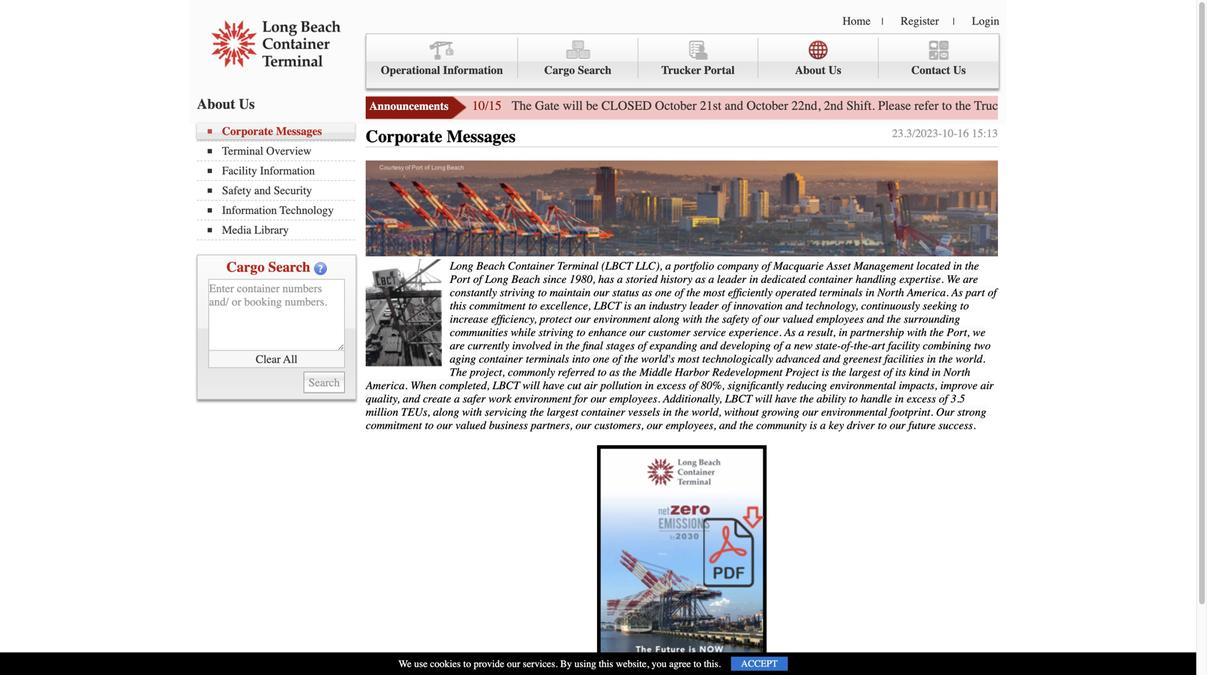 Task type: describe. For each thing, give the bounding box(es) containing it.
to right "cookies"
[[464, 659, 471, 670]]

2 gate from the left
[[1008, 98, 1033, 113]]

1980,
[[570, 273, 596, 286]]

1 horizontal spatial will
[[563, 98, 583, 113]]

1 horizontal spatial most
[[704, 286, 725, 300]]

agree
[[670, 659, 691, 670]]

to left enhance
[[577, 326, 586, 339]]

the left world's
[[624, 353, 639, 366]]

harbor
[[675, 366, 710, 379]]

to left maintain
[[538, 286, 547, 300]]

2nd
[[824, 98, 844, 113]]

in down management
[[866, 286, 875, 300]]

to right ability
[[849, 393, 858, 406]]

16
[[958, 127, 970, 140]]

1 vertical spatial north
[[944, 366, 971, 379]]

the left final
[[566, 339, 580, 353]]

1 horizontal spatial lbct
[[594, 300, 621, 313]]

safety
[[222, 184, 252, 197]]

partners,
[[531, 419, 573, 433]]

0 horizontal spatial are
[[450, 339, 465, 353]]

operated
[[776, 286, 817, 300]]

efficiently
[[728, 286, 773, 300]]

create
[[423, 393, 451, 406]]

1 horizontal spatial with
[[683, 313, 703, 326]]

0 horizontal spatial we
[[399, 659, 412, 670]]

and up harbor
[[701, 339, 718, 353]]

technology
[[280, 204, 334, 217]]

contact us link
[[879, 38, 999, 78]]

future
[[909, 419, 936, 433]]

0 horizontal spatial terminals
[[526, 353, 570, 366]]

of right safety
[[752, 313, 761, 326]]

driver
[[847, 419, 875, 433]]

1 air from the left
[[585, 379, 598, 393]]

to left the this.
[[694, 659, 702, 670]]

quality,
[[366, 393, 400, 406]]

the left world.
[[939, 353, 953, 366]]

page
[[1096, 98, 1120, 113]]

to down create
[[425, 419, 434, 433]]

of right "part"
[[988, 286, 997, 300]]

0 vertical spatial terminals
[[820, 286, 863, 300]]

1 horizontal spatial the
[[512, 98, 532, 113]]

0 horizontal spatial excess
[[657, 379, 686, 393]]

customer
[[649, 326, 691, 339]]

of right company
[[762, 260, 771, 273]]

pollution
[[601, 379, 642, 393]]

of up service
[[722, 300, 731, 313]]

state-
[[816, 339, 841, 353]]

business
[[489, 419, 528, 433]]

terminal overview link
[[208, 145, 355, 158]]

please
[[879, 98, 912, 113]]

in right result,
[[839, 326, 848, 339]]

0 horizontal spatial lbct
[[493, 379, 520, 393]]

1 horizontal spatial commitment
[[470, 300, 526, 313]]

1 horizontal spatial beach
[[512, 273, 540, 286]]

0 horizontal spatial north
[[878, 286, 905, 300]]

1 horizontal spatial striving
[[539, 326, 574, 339]]

messages for corporate messages terminal overview facility information safety and security information technology media library
[[276, 125, 322, 138]]

the left truck
[[956, 98, 972, 113]]

status
[[613, 286, 640, 300]]

0 vertical spatial search
[[578, 64, 612, 77]]

our down efficiently on the top of the page
[[764, 313, 780, 326]]

to left the protect in the top of the page
[[529, 300, 538, 313]]

2 horizontal spatial with
[[908, 326, 927, 339]]

2 horizontal spatial container
[[809, 273, 853, 286]]

you
[[652, 659, 667, 670]]

0 horizontal spatial about
[[197, 96, 235, 113]]

0 horizontal spatial cargo search
[[227, 259, 311, 276]]

referred
[[558, 366, 595, 379]]

23.3/2023-
[[893, 127, 943, 140]]

constantly
[[450, 286, 497, 300]]

of left the new
[[774, 339, 783, 353]]

of right stages
[[638, 339, 647, 353]]

significantly
[[728, 379, 784, 393]]

and right employees,
[[720, 419, 737, 433]]

1 vertical spatial along
[[433, 406, 460, 419]]

0 horizontal spatial have
[[543, 379, 565, 393]]

in up vessels
[[645, 379, 654, 393]]

art
[[872, 339, 886, 353]]

this.
[[704, 659, 721, 670]]

customers,
[[595, 419, 644, 433]]

shift.
[[847, 98, 875, 113]]

of up pollution
[[613, 353, 622, 366]]

redevelopment
[[713, 366, 783, 379]]

servicing
[[485, 406, 527, 419]]

the left ability
[[800, 393, 814, 406]]

1 horizontal spatial largest
[[850, 366, 881, 379]]

container
[[508, 260, 555, 273]]

0 horizontal spatial about us
[[197, 96, 255, 113]]

about us inside menu bar
[[795, 64, 842, 77]]

0 vertical spatial are
[[964, 273, 979, 286]]

key
[[829, 419, 845, 433]]

a right the llc),
[[666, 260, 672, 273]]

0 horizontal spatial as
[[610, 366, 620, 379]]

two
[[975, 339, 991, 353]]

0 vertical spatial leader
[[717, 273, 747, 286]]

our left the future
[[890, 419, 906, 433]]

enhance
[[589, 326, 627, 339]]

1 horizontal spatial along
[[654, 313, 680, 326]]

to right refer
[[943, 98, 953, 113]]

0 horizontal spatial striving
[[500, 286, 535, 300]]

kind
[[910, 366, 929, 379]]

1 horizontal spatial valued
[[783, 313, 814, 326]]

involved
[[512, 339, 551, 353]]

messages for corporate messages
[[447, 127, 516, 147]]

handle
[[861, 393, 892, 406]]

while
[[511, 326, 536, 339]]

portal
[[704, 64, 735, 77]]

in up innovation
[[750, 273, 759, 286]]

cut
[[568, 379, 582, 393]]

a left safer
[[454, 393, 460, 406]]

us for about us link
[[829, 64, 842, 77]]

using
[[575, 659, 597, 670]]

has
[[599, 273, 615, 286]]

the up facility
[[887, 313, 901, 326]]

commonly
[[508, 366, 555, 379]]

to right into
[[598, 366, 607, 379]]

asset
[[827, 260, 851, 273]]

without
[[725, 406, 759, 419]]

announcements
[[370, 100, 449, 113]]

for inside long beach container terminal (lbct llc), a portfolio company of macquarie asset management located in the port of long beach since 1980, has a storied history as a leader in dedicated container handling expertise. we are constantly striving to maintain our status as one of the most efficiently operated terminals in north america. as part of this commitment to excellence, lbct is an industry leader of innovation and technology, continuously seeking to increase efficiency, protect our environment along with the safety of our valued employees and the surrounding communities while striving to enhance our customer service experience. as a result, in partnership with the port, we are currently involved in the final stages of expanding and developing of a new state-of-the-art facility combining two aging container terminals into one of the world's most technologically advanced and greenest facilities in the world. the project, commonly referred to as the middle harbor redevelopment project is the largest of its kind in north america. when completed, lbct will have cut air pollution in excess of 80%, significantly reducing environmental impacts, improve air quality, and create a safer work environment for our employees. additionally, lbct will have the ability to handle in excess of 3.5 million teus, along with servicing the largest container vessels in the world, without growing our environmental footprint. our strong commitment to our valued business partners, our customers, our employees, and the community is a key driver to our future success.
[[575, 393, 588, 406]]

and up art
[[867, 313, 885, 326]]

terminal inside corporate messages terminal overview facility information safety and security information technology media library
[[222, 145, 264, 158]]

and right 21st
[[725, 98, 744, 113]]

combining
[[923, 339, 972, 353]]

1 horizontal spatial is
[[810, 419, 818, 433]]

1 horizontal spatial long
[[485, 273, 509, 286]]

information technology link
[[208, 204, 355, 217]]

2 horizontal spatial will
[[755, 393, 773, 406]]

result,
[[808, 326, 836, 339]]

we
[[973, 326, 986, 339]]

corporate for corporate messages
[[366, 127, 443, 147]]

home link
[[843, 14, 871, 28]]

0 horizontal spatial largest
[[547, 406, 579, 419]]

1 vertical spatial environmental
[[822, 406, 888, 419]]

work
[[489, 393, 512, 406]]

operational information link
[[367, 38, 518, 78]]

the left safety
[[706, 313, 720, 326]]

world.
[[956, 353, 986, 366]]

website,
[[616, 659, 649, 670]]

of right the port on the left of the page
[[473, 273, 482, 286]]

provide
[[474, 659, 505, 670]]

a left key
[[821, 419, 826, 433]]

and left create
[[403, 393, 420, 406]]

2 air from the left
[[981, 379, 994, 393]]

technology,
[[806, 300, 859, 313]]

communities
[[450, 326, 508, 339]]

our down create
[[437, 419, 453, 433]]

our left status
[[594, 286, 610, 300]]

expertise.
[[900, 273, 944, 286]]

world,
[[692, 406, 722, 419]]

10/15
[[472, 98, 502, 113]]

1 vertical spatial one
[[593, 353, 610, 366]]

in left into
[[554, 339, 563, 353]]

continuously
[[862, 300, 920, 313]]

trucker portal
[[662, 64, 735, 77]]

0 horizontal spatial beach
[[477, 260, 505, 273]]

contact
[[912, 64, 951, 77]]

operational information
[[381, 64, 503, 77]]

a left company
[[709, 273, 715, 286]]

employees
[[816, 313, 864, 326]]

our down an
[[630, 326, 646, 339]]

0 horizontal spatial commitment
[[366, 419, 422, 433]]

closed
[[602, 98, 652, 113]]

improve
[[941, 379, 978, 393]]

0 horizontal spatial environment
[[515, 393, 572, 406]]

the inside long beach container terminal (lbct llc), a portfolio company of macquarie asset management located in the port of long beach since 1980, has a storied history as a leader in dedicated container handling expertise. we are constantly striving to maintain our status as one of the most efficiently operated terminals in north america. as part of this commitment to excellence, lbct is an industry leader of innovation and technology, continuously seeking to increase efficiency, protect our environment along with the safety of our valued employees and the surrounding communities while striving to enhance our customer service experience. as a result, in partnership with the port, we are currently involved in the final stages of expanding and developing of a new state-of-the-art facility combining two aging container terminals into one of the world's most technologically advanced and greenest facilities in the world. the project, commonly referred to as the middle harbor redevelopment project is the largest of its kind in north america. when completed, lbct will have cut air pollution in excess of 80%, significantly reducing environmental impacts, improve air quality, and create a safer work environment for our employees. additionally, lbct will have the ability to handle in excess of 3.5 million teus, along with servicing the largest container vessels in the world, without growing our environmental footprint. our strong commitment to our valued business partners, our customers, our employees, and the community is a key driver to our future success.
[[450, 366, 467, 379]]

2 vertical spatial information
[[222, 204, 277, 217]]

accept button
[[731, 657, 788, 671]]

Enter container numbers and/ or booking numbers.  text field
[[208, 279, 345, 351]]

80%,
[[701, 379, 725, 393]]

web
[[1071, 98, 1092, 113]]

corporate for corporate messages terminal overview facility information safety and security information technology media library
[[222, 125, 273, 138]]

of down portfolio
[[675, 286, 684, 300]]

in right vessels
[[663, 406, 672, 419]]

0 horizontal spatial will
[[523, 379, 540, 393]]

the-
[[854, 339, 872, 353]]

our right 'provide'
[[507, 659, 521, 670]]

operational
[[381, 64, 440, 77]]

additionally,
[[663, 393, 722, 406]]

management
[[854, 260, 914, 273]]

efficiency,
[[491, 313, 537, 326]]

2 horizontal spatial as
[[696, 273, 706, 286]]

1 vertical spatial this
[[599, 659, 614, 670]]



Task type: locate. For each thing, give the bounding box(es) containing it.
of left its at the right bottom of the page
[[884, 366, 893, 379]]

part
[[966, 286, 985, 300]]

menu bar
[[366, 33, 1000, 89], [197, 123, 362, 240]]

about us up corporate messages link
[[197, 96, 255, 113]]

safety
[[723, 313, 749, 326]]

0 horizontal spatial this
[[450, 300, 467, 313]]

1 vertical spatial cargo search
[[227, 259, 311, 276]]

1 vertical spatial cargo
[[227, 259, 265, 276]]

as
[[952, 286, 963, 300], [785, 326, 796, 339]]

project,
[[470, 366, 505, 379]]

the up "part"
[[966, 260, 980, 273]]

long beach container terminal (lbct llc), a portfolio company of macquarie asset management located in the port of long beach since 1980, has a storied history as a leader in dedicated container handling expertise. we are constantly striving to maintain our status as one of the most efficiently operated terminals in north america. as part of this commitment to excellence, lbct is an industry leader of innovation and technology, continuously seeking to increase efficiency, protect our environment along with the safety of our valued employees and the surrounding communities while striving to enhance our customer service experience. as a result, in partnership with the port, we are currently involved in the final stages of expanding and developing of a new state-of-the-art facility combining two aging container terminals into one of the world's most technologically advanced and greenest facilities in the world. the project, commonly referred to as the middle harbor redevelopment project is the largest of its kind in north america. when completed, lbct will have cut air pollution in excess of 80%, significantly reducing environmental impacts, improve air quality, and create a safer work environment for our employees. additionally, lbct will have the ability to handle in excess of 3.5 million teus, along with servicing the largest container vessels in the world, without growing our environmental footprint. our strong commitment to our valued business partners, our customers, our employees, and the community is a key driver to our future success.
[[366, 260, 997, 433]]

0 horizontal spatial long
[[450, 260, 474, 273]]

in right handle
[[895, 393, 904, 406]]

as left "part"
[[952, 286, 963, 300]]

0 vertical spatial cargo search
[[545, 64, 612, 77]]

clear
[[256, 353, 281, 366]]

reducing
[[787, 379, 828, 393]]

environment
[[594, 313, 651, 326], [515, 393, 572, 406]]

in right "facilities"
[[927, 353, 936, 366]]

surrounding
[[904, 313, 961, 326]]

register link
[[901, 14, 940, 28]]

environment up stages
[[594, 313, 651, 326]]

1 horizontal spatial container
[[582, 406, 626, 419]]

us for contact us link
[[954, 64, 967, 77]]

to right seeking
[[961, 300, 970, 313]]

us up corporate messages link
[[239, 96, 255, 113]]

1 horizontal spatial us
[[829, 64, 842, 77]]

2 horizontal spatial lbct
[[725, 393, 753, 406]]

1 horizontal spatial we
[[947, 273, 961, 286]]

america. up "million"
[[366, 379, 408, 393]]

technologically
[[703, 353, 774, 366]]

this inside long beach container terminal (lbct llc), a portfolio company of macquarie asset management located in the port of long beach since 1980, has a storied history as a leader in dedicated container handling expertise. we are constantly striving to maintain our status as one of the most efficiently operated terminals in north america. as part of this commitment to excellence, lbct is an industry leader of innovation and technology, continuously seeking to increase efficiency, protect our environment along with the safety of our valued employees and the surrounding communities while striving to enhance our customer service experience. as a result, in partnership with the port, we are currently involved in the final stages of expanding and developing of a new state-of-the-art facility combining two aging container terminals into one of the world's most technologically advanced and greenest facilities in the world. the project, commonly referred to as the middle harbor redevelopment project is the largest of its kind in north america. when completed, lbct will have cut air pollution in excess of 80%, significantly reducing environmental impacts, improve air quality, and create a safer work environment for our employees. additionally, lbct will have the ability to handle in excess of 3.5 million teus, along with servicing the largest container vessels in the world, without growing our environmental footprint. our strong commitment to our valued business partners, our customers, our employees, and the community is a key driver to our future success.
[[450, 300, 467, 313]]

terminals
[[820, 286, 863, 300], [526, 353, 570, 366]]

aging
[[450, 353, 476, 366]]

0 vertical spatial container
[[809, 273, 853, 286]]

truck
[[975, 98, 1005, 113]]

employees,
[[666, 419, 717, 433]]

dedicated
[[762, 273, 806, 286]]

are right located
[[964, 273, 979, 286]]

are down increase in the top left of the page
[[450, 339, 465, 353]]

as right status
[[642, 286, 653, 300]]

maintain
[[550, 286, 591, 300]]

0 horizontal spatial messages
[[276, 125, 322, 138]]

will down redevelopment
[[755, 393, 773, 406]]

0 vertical spatial as
[[952, 286, 963, 300]]

terminals up employees
[[820, 286, 863, 300]]

0 vertical spatial america.
[[907, 286, 949, 300]]

1 vertical spatial about us
[[197, 96, 255, 113]]

with down completed,
[[462, 406, 482, 419]]

1 vertical spatial information
[[260, 164, 315, 178]]

media
[[222, 224, 252, 237]]

1 horizontal spatial america.
[[907, 286, 949, 300]]

a left result,
[[799, 326, 805, 339]]

with up expanding
[[683, 313, 703, 326]]

our right the protect in the top of the page
[[575, 313, 591, 326]]

clear all
[[256, 353, 298, 366]]

our right partners, in the bottom left of the page
[[576, 419, 592, 433]]

our down reducing
[[803, 406, 819, 419]]

october left 22nd,
[[747, 98, 789, 113]]

beach up the constantly
[[477, 260, 505, 273]]

container up the technology,
[[809, 273, 853, 286]]

0 vertical spatial valued
[[783, 313, 814, 326]]

1 vertical spatial about
[[197, 96, 235, 113]]

middle
[[640, 366, 672, 379]]

1 vertical spatial environment
[[515, 393, 572, 406]]

us up '2nd'
[[829, 64, 842, 77]]

of left 3.5
[[939, 393, 948, 406]]

the left community
[[740, 419, 754, 433]]

valued
[[783, 313, 814, 326], [456, 419, 486, 433]]

striving
[[500, 286, 535, 300], [539, 326, 574, 339]]

the left middle
[[623, 366, 637, 379]]

of left 80%,
[[689, 379, 698, 393]]

gate left 'be'
[[535, 98, 560, 113]]

10/15 the gate will be closed october 21st and october 22nd, 2nd shift. please refer to the truck gate hours web page for further gate d
[[472, 98, 1208, 113]]

safer
[[463, 393, 486, 406]]

1 horizontal spatial environment
[[594, 313, 651, 326]]

0 vertical spatial is
[[624, 300, 632, 313]]

0 horizontal spatial menu bar
[[197, 123, 362, 240]]

messages down "10/15"
[[447, 127, 516, 147]]

1 vertical spatial search
[[268, 259, 311, 276]]

we inside long beach container terminal (lbct llc), a portfolio company of macquarie asset management located in the port of long beach since 1980, has a storied history as a leader in dedicated container handling expertise. we are constantly striving to maintain our status as one of the most efficiently operated terminals in north america. as part of this commitment to excellence, lbct is an industry leader of innovation and technology, continuously seeking to increase efficiency, protect our environment along with the safety of our valued employees and the surrounding communities while striving to enhance our customer service experience. as a result, in partnership with the port, we are currently involved in the final stages of expanding and developing of a new state-of-the-art facility combining two aging container terminals into one of the world's most technologically advanced and greenest facilities in the world. the project, commonly referred to as the middle harbor redevelopment project is the largest of its kind in north america. when completed, lbct will have cut air pollution in excess of 80%, significantly reducing environmental impacts, improve air quality, and create a safer work environment for our employees. additionally, lbct will have the ability to handle in excess of 3.5 million teus, along with servicing the largest container vessels in the world, without growing our environmental footprint. our strong commitment to our valued business partners, our customers, our employees, and the community is a key driver to our future success.
[[947, 273, 961, 286]]

1 vertical spatial america.
[[366, 379, 408, 393]]

long
[[450, 260, 474, 273], [485, 273, 509, 286]]

final
[[583, 339, 603, 353]]

0 vertical spatial along
[[654, 313, 680, 326]]

0 vertical spatial about us
[[795, 64, 842, 77]]

located
[[917, 260, 951, 273]]

the right "10/15"
[[512, 98, 532, 113]]

completed,
[[440, 379, 490, 393]]

to right driver
[[878, 419, 887, 433]]

terminal inside long beach container terminal (lbct llc), a portfolio company of macquarie asset management located in the port of long beach since 1980, has a storied history as a leader in dedicated container handling expertise. we are constantly striving to maintain our status as one of the most efficiently operated terminals in north america. as part of this commitment to excellence, lbct is an industry leader of innovation and technology, continuously seeking to increase efficiency, protect our environment along with the safety of our valued employees and the surrounding communities while striving to enhance our customer service experience. as a result, in partnership with the port, we are currently involved in the final stages of expanding and developing of a new state-of-the-art facility combining two aging container terminals into one of the world's most technologically advanced and greenest facilities in the world. the project, commonly referred to as the middle harbor redevelopment project is the largest of its kind in north america. when completed, lbct will have cut air pollution in excess of 80%, significantly reducing environmental impacts, improve air quality, and create a safer work environment for our employees. additionally, lbct will have the ability to handle in excess of 3.5 million teus, along with servicing the largest container vessels in the world, without growing our environmental footprint. our strong commitment to our valued business partners, our customers, our employees, and the community is a key driver to our future success.
[[558, 260, 599, 273]]

our
[[937, 406, 955, 419]]

llc),
[[636, 260, 663, 273]]

0 vertical spatial terminal
[[222, 145, 264, 158]]

1 horizontal spatial have
[[776, 393, 797, 406]]

the up ability
[[833, 366, 847, 379]]

greenest
[[844, 353, 882, 366]]

23.3/2023-10-16 15:13
[[893, 127, 999, 140]]

have left cut on the bottom
[[543, 379, 565, 393]]

the
[[512, 98, 532, 113], [450, 366, 467, 379]]

as right history
[[696, 273, 706, 286]]

most right world's
[[678, 353, 700, 366]]

1 vertical spatial we
[[399, 659, 412, 670]]

the
[[956, 98, 972, 113], [966, 260, 980, 273], [687, 286, 701, 300], [706, 313, 720, 326], [887, 313, 901, 326], [930, 326, 944, 339], [566, 339, 580, 353], [624, 353, 639, 366], [939, 353, 953, 366], [623, 366, 637, 379], [833, 366, 847, 379], [800, 393, 814, 406], [530, 406, 544, 419], [675, 406, 689, 419], [740, 419, 754, 433]]

1 horizontal spatial menu bar
[[366, 33, 1000, 89]]

1 vertical spatial are
[[450, 339, 465, 353]]

about up 22nd,
[[795, 64, 826, 77]]

cargo
[[545, 64, 575, 77], [227, 259, 265, 276]]

None submit
[[304, 372, 345, 394]]

this
[[450, 300, 467, 313], [599, 659, 614, 670]]

the left world,
[[675, 406, 689, 419]]

2 | from the left
[[953, 16, 955, 27]]

0 horizontal spatial valued
[[456, 419, 486, 433]]

us right contact
[[954, 64, 967, 77]]

terminal up "facility" in the left of the page
[[222, 145, 264, 158]]

1 horizontal spatial |
[[953, 16, 955, 27]]

refer
[[915, 98, 939, 113]]

1 gate from the left
[[535, 98, 560, 113]]

accept
[[741, 659, 778, 670]]

0 vertical spatial one
[[656, 286, 672, 300]]

0 vertical spatial environment
[[594, 313, 651, 326]]

1 vertical spatial container
[[479, 353, 523, 366]]

all
[[283, 353, 298, 366]]

1 horizontal spatial about
[[795, 64, 826, 77]]

and right safety
[[254, 184, 271, 197]]

1 horizontal spatial for
[[1123, 98, 1138, 113]]

expanding
[[650, 339, 698, 353]]

in right kind
[[932, 366, 941, 379]]

an
[[635, 300, 646, 313]]

container
[[809, 273, 853, 286], [479, 353, 523, 366], [582, 406, 626, 419]]

0 vertical spatial this
[[450, 300, 467, 313]]

1 horizontal spatial cargo search
[[545, 64, 612, 77]]

1 vertical spatial the
[[450, 366, 467, 379]]

success.
[[939, 419, 976, 433]]

information up media
[[222, 204, 277, 217]]

0 vertical spatial environmental
[[830, 379, 896, 393]]

corporate inside corporate messages terminal overview facility information safety and security information technology media library
[[222, 125, 273, 138]]

the left port,
[[930, 326, 944, 339]]

one right into
[[593, 353, 610, 366]]

the right servicing
[[530, 406, 544, 419]]

search
[[578, 64, 612, 77], [268, 259, 311, 276]]

striving up efficiency,
[[500, 286, 535, 300]]

facility
[[222, 164, 257, 178]]

corporate down announcements
[[366, 127, 443, 147]]

home
[[843, 14, 871, 28]]

project
[[786, 366, 819, 379]]

we left "part"
[[947, 273, 961, 286]]

0 horizontal spatial the
[[450, 366, 467, 379]]

world's
[[641, 353, 675, 366]]

america. up surrounding
[[907, 286, 949, 300]]

along up expanding
[[654, 313, 680, 326]]

1 horizontal spatial messages
[[447, 127, 516, 147]]

1 vertical spatial as
[[785, 326, 796, 339]]

increase
[[450, 313, 489, 326]]

0 vertical spatial most
[[704, 286, 725, 300]]

our right cut on the bottom
[[591, 393, 607, 406]]

north down management
[[878, 286, 905, 300]]

2 october from the left
[[747, 98, 789, 113]]

leader up innovation
[[717, 273, 747, 286]]

be
[[586, 98, 599, 113]]

1 horizontal spatial as
[[642, 286, 653, 300]]

2 vertical spatial container
[[582, 406, 626, 419]]

1 horizontal spatial about us
[[795, 64, 842, 77]]

container down communities on the left of the page
[[479, 353, 523, 366]]

0 horizontal spatial cargo
[[227, 259, 265, 276]]

air right improve
[[981, 379, 994, 393]]

largest down cut on the bottom
[[547, 406, 579, 419]]

when
[[411, 379, 437, 393]]

for right page
[[1123, 98, 1138, 113]]

menu bar containing corporate messages
[[197, 123, 362, 240]]

search up 'be'
[[578, 64, 612, 77]]

1 vertical spatial commitment
[[366, 419, 422, 433]]

1 horizontal spatial air
[[981, 379, 994, 393]]

0 horizontal spatial with
[[462, 406, 482, 419]]

0 horizontal spatial us
[[239, 96, 255, 113]]

corporate up terminal overview "link"
[[222, 125, 273, 138]]

clear all button
[[208, 351, 345, 368]]

library
[[254, 224, 289, 237]]

1 vertical spatial striving
[[539, 326, 574, 339]]

long right the port on the left of the page
[[485, 273, 509, 286]]

in right located
[[954, 260, 963, 273]]

search down media library "link"
[[268, 259, 311, 276]]

the down portfolio
[[687, 286, 701, 300]]

cargo inside menu bar
[[545, 64, 575, 77]]

0 horizontal spatial gate
[[535, 98, 560, 113]]

this right using
[[599, 659, 614, 670]]

1 horizontal spatial october
[[747, 98, 789, 113]]

(lbct
[[602, 260, 633, 273]]

valued down operated
[[783, 313, 814, 326]]

0 horizontal spatial america.
[[366, 379, 408, 393]]

1 vertical spatial most
[[678, 353, 700, 366]]

menu bar containing operational information
[[366, 33, 1000, 89]]

0 horizontal spatial container
[[479, 353, 523, 366]]

cargo search link
[[518, 38, 639, 78]]

company
[[718, 260, 759, 273]]

1 horizontal spatial excess
[[907, 393, 937, 406]]

0 vertical spatial about
[[795, 64, 826, 77]]

currently
[[468, 339, 510, 353]]

1 horizontal spatial terminal
[[558, 260, 599, 273]]

1 october from the left
[[655, 98, 697, 113]]

cargo search inside menu bar
[[545, 64, 612, 77]]

largest down the-
[[850, 366, 881, 379]]

trucker
[[662, 64, 702, 77]]

and left of-
[[823, 353, 841, 366]]

seeking
[[923, 300, 958, 313]]

a left the new
[[786, 339, 792, 353]]

our down employees.
[[647, 419, 663, 433]]

cargo search down library
[[227, 259, 311, 276]]

0 horizontal spatial october
[[655, 98, 697, 113]]

0 horizontal spatial is
[[624, 300, 632, 313]]

terminal
[[222, 145, 264, 158], [558, 260, 599, 273]]

innovation
[[734, 300, 783, 313]]

new
[[795, 339, 813, 353]]

0 horizontal spatial most
[[678, 353, 700, 366]]

terminal up maintain
[[558, 260, 599, 273]]

for
[[1123, 98, 1138, 113], [575, 393, 588, 406]]

0 horizontal spatial |
[[882, 16, 884, 27]]

messages inside corporate messages terminal overview facility information safety and security information technology media library
[[276, 125, 322, 138]]

0 vertical spatial north
[[878, 286, 905, 300]]

overview
[[266, 145, 312, 158]]

1 vertical spatial terminal
[[558, 260, 599, 273]]

0 vertical spatial we
[[947, 273, 961, 286]]

corporate messages terminal overview facility information safety and security information technology media library
[[222, 125, 334, 237]]

1 vertical spatial leader
[[690, 300, 719, 313]]

22nd,
[[792, 98, 821, 113]]

leader up service
[[690, 300, 719, 313]]

0 vertical spatial information
[[443, 64, 503, 77]]

0 horizontal spatial corporate
[[222, 125, 273, 138]]

strong
[[958, 406, 987, 419]]

0 vertical spatial cargo
[[545, 64, 575, 77]]

1 horizontal spatial cargo
[[545, 64, 575, 77]]

leader
[[717, 273, 747, 286], [690, 300, 719, 313]]

we use cookies to provide our services. by using this website, you agree to this.
[[399, 659, 721, 670]]

october left 21st
[[655, 98, 697, 113]]

is
[[624, 300, 632, 313], [822, 366, 830, 379], [810, 419, 818, 433]]

cargo search up 'be'
[[545, 64, 612, 77]]

1 | from the left
[[882, 16, 884, 27]]

corporate messages link
[[208, 125, 355, 138]]

and down dedicated
[[786, 300, 803, 313]]

footprint.
[[891, 406, 934, 419]]

| left login
[[953, 16, 955, 27]]

1 vertical spatial menu bar
[[197, 123, 362, 240]]

0 vertical spatial largest
[[850, 366, 881, 379]]

1 horizontal spatial north
[[944, 366, 971, 379]]

port,
[[947, 326, 970, 339]]

security
[[274, 184, 312, 197]]

beach
[[477, 260, 505, 273], [512, 273, 540, 286]]

2 horizontal spatial is
[[822, 366, 830, 379]]

service
[[694, 326, 726, 339]]

us
[[829, 64, 842, 77], [954, 64, 967, 77], [239, 96, 255, 113]]

and inside corporate messages terminal overview facility information safety and security information technology media library
[[254, 184, 271, 197]]

0 horizontal spatial one
[[593, 353, 610, 366]]

1 horizontal spatial as
[[952, 286, 963, 300]]

air right cut on the bottom
[[585, 379, 598, 393]]

a right has
[[617, 273, 623, 286]]

along right teus,
[[433, 406, 460, 419]]

for down referred
[[575, 393, 588, 406]]

1 vertical spatial for
[[575, 393, 588, 406]]

lbct down redevelopment
[[725, 393, 753, 406]]

million
[[366, 406, 399, 419]]



Task type: vqa. For each thing, say whether or not it's contained in the screenshot.
Gate to the right
yes



